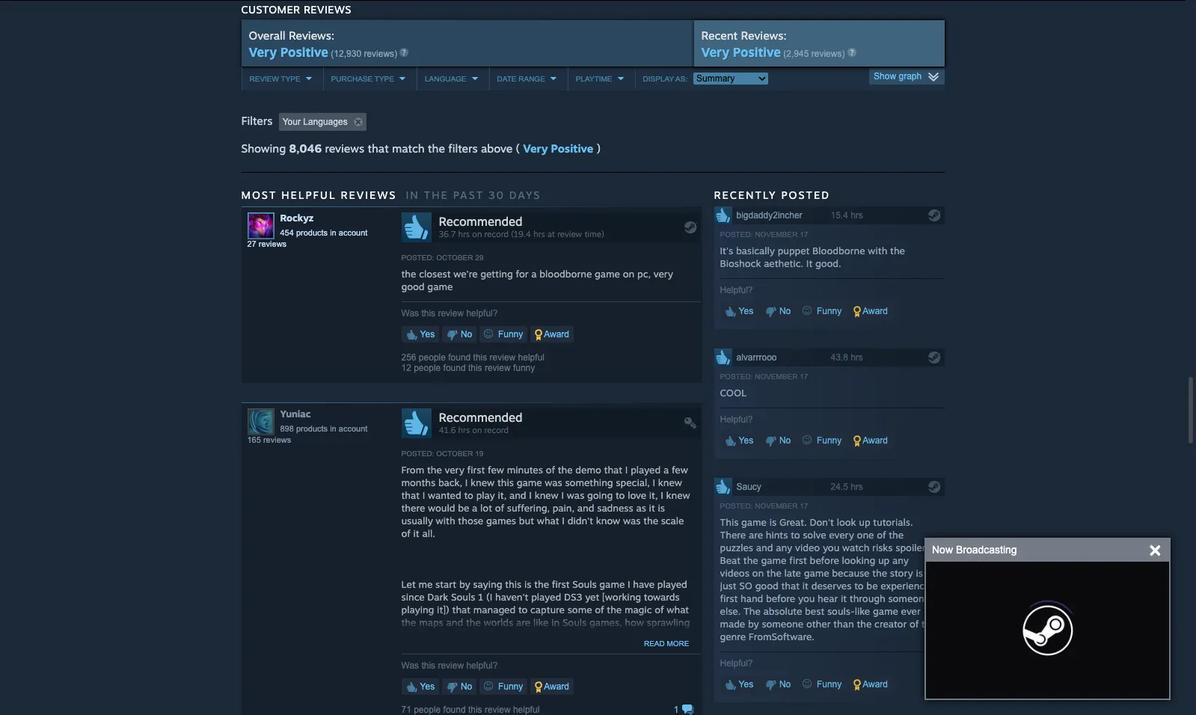 Task type: vqa. For each thing, say whether or not it's contained in the screenshot.
Guild Wars 2 Image
no



Task type: describe. For each thing, give the bounding box(es) containing it.
shortcut,
[[402, 655, 442, 667]]

game down 'closest'
[[428, 280, 453, 292]]

past
[[453, 188, 484, 201]]

game left the pc,
[[595, 268, 621, 280]]

products for recommended 36.7 hrs on record            (19.4 hrs at review time)
[[296, 228, 328, 237]]

show graph
[[874, 71, 922, 81]]

reviews up overall reviews: very positive (12,930 reviews)
[[304, 3, 352, 16]]

no up 71 people found this review helpful
[[459, 682, 473, 692]]

yet
[[585, 591, 600, 603]]

reviews) for recent reviews:
[[812, 48, 845, 59]]

review left "funny"
[[485, 363, 511, 373]]

funny down door
[[496, 682, 523, 692]]

most helpful reviews in the past 30 days
[[241, 188, 541, 201]]

and right head
[[450, 642, 467, 654]]

of down usually
[[402, 528, 411, 539]]

what inside from the very first few minutes of the demo that i played a few months back, i knew this game was something special, i knew that i wanted to play it, and i knew i was going to love it, i knew there would be a lot of suffering, pain, and sadness as it is usually with those games but what i didn't know was the scale of it all.
[[537, 515, 560, 527]]

type for review type
[[281, 75, 301, 83]]

back,
[[439, 477, 463, 489]]

minutes
[[507, 464, 543, 476]]

found for 71
[[444, 705, 466, 715]]

first down just on the bottom
[[720, 593, 738, 605]]

1 vertical spatial next
[[463, 655, 482, 667]]

no link up 256 people found this review helpful 12 people found this review funny
[[442, 326, 477, 343]]

)
[[597, 141, 601, 155]]

read more link
[[644, 640, 690, 648]]

0 vertical spatial up
[[860, 516, 871, 528]]

getting
[[481, 268, 513, 280]]

bloodborne
[[540, 268, 592, 280]]

it left deserves
[[803, 580, 809, 592]]

experienced
[[881, 580, 936, 592]]

the up capture
[[535, 578, 549, 590]]

0 vertical spatial next
[[645, 642, 665, 654]]

head
[[425, 642, 447, 654]]

the left read
[[628, 642, 643, 654]]

no up 256 people found this review helpful 12 people found this review funny
[[459, 329, 473, 340]]

game up deserves
[[804, 567, 830, 579]]

knew right special,
[[659, 477, 683, 489]]

that inside posted: november 17 this game is great. don't look up tutorials. there are hints to solve every one of the puzzles and any video you watch risks spoilers. beat the game first before looking up any videos on the late game because the story is just so good that it deserves to be experienced first hand before you hear it through someone else. the absolute best souls-like game ever made by someone other than the creator of the genre fromsoftware.
[[782, 580, 800, 592]]

review inside recommended 36.7 hrs on record            (19.4 hrs at review time)
[[558, 229, 583, 239]]

the down tutorials.
[[889, 529, 904, 541]]

first up late
[[790, 554, 808, 566]]

no link for it's
[[761, 303, 796, 319]]

the inside posted: october 29 the closest we're getting for a bloodborne game on pc, very good game
[[402, 268, 416, 280]]

played inside from the very first few minutes of the demo that i played a few months back, i knew this game was something special, i knew that i wanted to play it, and i knew i was going to love it, i knew there would be a lot of suffering, pain, and sadness as it is usually with those games but what i didn't know was the scale of it all.
[[631, 464, 661, 476]]

posted: october 29 the closest we're getting for a bloodborne game on pc, very good game
[[402, 254, 674, 292]]

in
[[406, 188, 420, 201]]

now
[[933, 544, 954, 556]]

2 it, from the left
[[650, 489, 658, 501]]

helpful? for this game is great. don't look up tutorials. there are hints to solve every one of the puzzles and any video you watch risks spoilers. beat the game first before looking up any videos on the late game because the story is just so good that it deserves to be experienced first hand before you hear it through someone else. the absolute best souls-like game ever made by someone other than the creator of the genre fromsoftware.
[[720, 659, 753, 669]]

some
[[568, 604, 592, 616]]

beat
[[720, 554, 741, 566]]

in down sprawling
[[673, 629, 682, 641]]

like inside posted: november 17 this game is great. don't look up tutorials. there are hints to solve every one of the puzzles and any video you watch risks spoilers. beat the game first before looking up any videos on the late game because the story is just so good that it deserves to be experienced first hand before you hear it through someone else. the absolute best souls-like game ever made by someone other than the creator of the genre fromsoftware.
[[855, 605, 871, 617]]

with inside posted: november 17 it's basically puppet bloodborne with the bioshock aethetic. it good.
[[869, 245, 888, 257]]

award down bloodborne
[[542, 329, 570, 340]]

was this review helpful? for recommended 41.6 hrs on record
[[402, 661, 498, 671]]

managed
[[474, 604, 516, 616]]

and up suffering,
[[510, 489, 527, 501]]

type for purchase type
[[375, 75, 394, 83]]

game inside let me start by saying this is the first souls game i have played since dark souls 1 (i haven't played ds3 yet [working towards playing it]) that managed to capture some of the magic of what the maps and the worlds are like in souls games, how sprawling they are, the constant imagining and visualizing of the map in your head and the constant work towards finding the next shortcut, the next door that will open to you, p.
[[600, 578, 625, 590]]

made
[[720, 618, 746, 630]]

1 few from the left
[[488, 464, 505, 476]]

award link for cool
[[849, 432, 893, 449]]

funny for this game is great. don't look up tutorials. there are hints to solve every one of the puzzles and any video you watch risks spoilers. beat the game first before looking up any videos on the late game because the story is just so good that it deserves to be experienced first hand before you hear it through someone else. the absolute best souls-like game ever made by someone other than the creator of the genre fromsoftware.
[[815, 679, 842, 690]]

good inside posted: october 29 the closest we're getting for a bloodborne game on pc, very good game
[[402, 280, 425, 292]]

basically
[[737, 245, 775, 257]]

let me start by saying this is the first souls game i have played since dark souls 1 (i haven't played ds3 yet [working towards playing it]) that managed to capture some of the magic of what the maps and the worlds are like in souls games, how sprawling they are, the constant imagining and visualizing of the map in your head and the constant work towards finding the next shortcut, the next door that will open to you, p.
[[402, 578, 690, 667]]

it right as at the bottom right
[[649, 502, 656, 514]]

rockyz link
[[280, 212, 314, 224]]

graph
[[899, 71, 922, 81]]

yes link for cool
[[720, 432, 758, 449]]

1 link
[[674, 705, 694, 716]]

2 horizontal spatial a
[[664, 464, 669, 476]]

1 it, from the left
[[498, 489, 507, 501]]

posted: up from
[[402, 450, 434, 458]]

19
[[475, 450, 484, 458]]

24.5
[[831, 482, 849, 492]]

is up hints
[[770, 516, 777, 528]]

award link up "funny"
[[530, 326, 574, 343]]

know
[[596, 515, 621, 527]]

very for overall reviews:
[[249, 44, 277, 60]]

165 reviews link
[[247, 435, 291, 444]]

hear
[[818, 593, 839, 605]]

going
[[588, 489, 613, 501]]

reviews down languages
[[325, 141, 365, 155]]

1 vertical spatial you
[[799, 593, 815, 605]]

on inside recommended 36.7 hrs on record            (19.4 hrs at review time)
[[473, 229, 482, 239]]

as
[[637, 502, 647, 514]]

the down posted: october 19
[[427, 464, 442, 476]]

lot
[[481, 502, 493, 514]]

27 reviews link
[[247, 239, 287, 248]]

(12,930
[[331, 48, 362, 59]]

the down head
[[445, 655, 460, 667]]

yuniac
[[280, 408, 311, 420]]

that right it])
[[453, 604, 471, 616]]

2 few from the left
[[672, 464, 689, 476]]

funny link up "funny"
[[480, 326, 528, 343]]

posted
[[782, 188, 831, 201]]

of right minutes
[[546, 464, 555, 476]]

funny link down door
[[480, 679, 528, 695]]

yes for cool
[[737, 435, 754, 446]]

dark
[[428, 591, 449, 603]]

in inside yuniac 898 products in account 165 reviews
[[330, 424, 337, 433]]

(2,945
[[784, 48, 809, 59]]

no for it's
[[777, 306, 791, 316]]

award down open
[[542, 682, 570, 692]]

people for 256
[[419, 352, 446, 363]]

p.
[[608, 655, 615, 667]]

15.4 hrs
[[831, 210, 864, 221]]

i right back,
[[465, 477, 468, 489]]

is inside from the very first few minutes of the demo that i played a few months back, i knew this game was something special, i knew that i wanted to play it, and i knew i was going to love it, i knew there would be a lot of suffering, pain, and sadness as it is usually with those games but what i didn't know was the scale of it all.
[[658, 502, 665, 514]]

the down managed
[[466, 617, 481, 629]]

products for recommended 41.6 hrs on record
[[296, 424, 328, 433]]

to up sadness
[[616, 489, 625, 501]]

watch
[[843, 542, 870, 554]]

read more
[[644, 640, 690, 648]]

was for recommended 41.6 hrs on record
[[402, 661, 419, 671]]

yes link for this game is great. don't look up tutorials. there are hints to solve every one of the puzzles and any video you watch risks spoilers. beat the game first before looking up any videos on the late game because the story is just so good that it deserves to be experienced first hand before you hear it through someone else. the absolute best souls-like game ever made by someone other than the creator of the genre fromsoftware.
[[720, 676, 758, 693]]

record for recommended 36.7 hrs on record            (19.4 hrs at review time)
[[485, 229, 509, 239]]

that up there
[[402, 489, 420, 501]]

recently posted
[[714, 188, 831, 201]]

1 vertical spatial constant
[[487, 642, 527, 654]]

love
[[628, 489, 647, 501]]

it
[[807, 257, 813, 269]]

posted: november 17 cool
[[720, 373, 809, 399]]

no for cool
[[777, 435, 791, 446]]

it up souls-
[[841, 593, 847, 605]]

yes link down shortcut,
[[402, 679, 440, 695]]

through
[[850, 593, 886, 605]]

funny for it's basically puppet bloodborne with the bioshock aethetic. it good.
[[815, 306, 842, 316]]

the inside posted: november 17 it's basically puppet bloodborne with the bioshock aethetic. it good.
[[891, 245, 906, 257]]

display as:
[[643, 75, 690, 83]]

41.6
[[439, 425, 456, 435]]

the down how
[[633, 629, 648, 641]]

rockyz
[[280, 212, 314, 224]]

1 vertical spatial was
[[567, 489, 585, 501]]

yes down shortcut,
[[418, 682, 435, 692]]

i down pain,
[[562, 515, 565, 527]]

you,
[[586, 655, 605, 667]]

no link for this
[[761, 676, 796, 693]]

the down puzzles
[[744, 554, 759, 566]]

this inside let me start by saying this is the first souls game i have played since dark souls 1 (i haven't played ds3 yet [working towards playing it]) that managed to capture some of the magic of what the maps and the worlds are like in souls games, how sprawling they are, the constant imagining and visualizing of the map in your head and the constant work towards finding the next shortcut, the next door that will open to you, p.
[[505, 578, 522, 590]]

to down great.
[[791, 529, 801, 541]]

award link down open
[[530, 679, 574, 695]]

posted: november 17 this game is great. don't look up tutorials. there are hints to solve every one of the puzzles and any video you watch risks spoilers. beat the game first before looking up any videos on the late game because the story is just so good that it deserves to be experienced first hand before you hear it through someone else. the absolute best souls-like game ever made by someone other than the creator of the genre fromsoftware.
[[720, 502, 937, 643]]

are inside let me start by saying this is the first souls game i have played since dark souls 1 (i haven't played ds3 yet [working towards playing it]) that managed to capture some of the magic of what the maps and the worlds are like in souls games, how sprawling they are, the constant imagining and visualizing of the map in your head and the constant work towards finding the next shortcut, the next door that will open to you, p.
[[517, 617, 531, 629]]

hrs right the 43.8
[[851, 352, 864, 363]]

recommended 41.6 hrs on record
[[439, 410, 523, 435]]

reviews
[[341, 188, 397, 201]]

review up 'recommended 41.6 hrs on record'
[[490, 352, 516, 363]]

i right love on the right of the page
[[661, 489, 664, 501]]

posted: inside "posted: november 17 cool"
[[720, 373, 753, 381]]

a inside posted: october 29 the closest we're getting for a bloodborne game on pc, very good game
[[532, 268, 537, 280]]

game up late
[[762, 554, 787, 566]]

to left 'you,'
[[574, 655, 583, 667]]

on inside 'recommended 41.6 hrs on record'
[[473, 425, 482, 435]]

worlds
[[484, 617, 514, 629]]

creator
[[875, 618, 907, 630]]

the right "creator"
[[922, 618, 937, 630]]

because
[[833, 567, 870, 579]]

game inside from the very first few minutes of the demo that i played a few months back, i knew this game was something special, i knew that i wanted to play it, and i knew i was going to love it, i knew there would be a lot of suffering, pain, and sadness as it is usually with those games but what i didn't know was the scale of it all.
[[517, 477, 542, 489]]

by inside let me start by saying this is the first souls game i have played since dark souls 1 (i haven't played ds3 yet [working towards playing it]) that managed to capture some of the magic of what the maps and the worlds are like in souls games, how sprawling they are, the constant imagining and visualizing of the map in your head and the constant work towards finding the next shortcut, the next door that will open to you, p.
[[460, 578, 471, 590]]

to down because
[[855, 580, 864, 592]]

the
[[744, 605, 761, 617]]

posted: october 19
[[402, 450, 484, 458]]

reviews) for overall reviews:
[[364, 48, 398, 59]]

is up experienced
[[917, 567, 924, 579]]

for
[[516, 268, 529, 280]]

me
[[419, 578, 433, 590]]

recent reviews: very positive (2,945 reviews)
[[702, 28, 845, 60]]

1 horizontal spatial positive
[[551, 141, 594, 155]]

to down haven't
[[519, 604, 528, 616]]

risks
[[873, 542, 893, 554]]

one
[[858, 529, 875, 541]]

it left all.
[[414, 528, 420, 539]]

as:
[[676, 75, 688, 83]]

17 for this
[[800, 502, 809, 510]]

the right the than
[[857, 618, 872, 630]]

of up games
[[495, 502, 505, 514]]

positive for overall
[[280, 44, 329, 60]]

0 vertical spatial souls
[[573, 578, 597, 590]]

0 horizontal spatial was
[[545, 477, 563, 489]]

posted: for game
[[720, 502, 753, 510]]

of up risks
[[877, 529, 887, 541]]

454
[[280, 228, 294, 237]]

yes link up "256"
[[402, 326, 440, 343]]

i up pain,
[[562, 489, 564, 501]]

don't
[[810, 516, 835, 528]]

i up special,
[[626, 464, 628, 476]]

fromsoftware.
[[749, 631, 815, 643]]

17 for cool
[[800, 373, 809, 381]]

first inside let me start by saying this is the first souls game i have played since dark souls 1 (i haven't played ds3 yet [working towards playing it]) that managed to capture some of the magic of what the maps and the worlds are like in souls games, how sprawling they are, the constant imagining and visualizing of the map in your head and the constant work towards finding the next shortcut, the next door that will open to you, p.
[[552, 578, 570, 590]]

and up didn't at bottom left
[[578, 502, 595, 514]]

i down months
[[423, 489, 425, 501]]

just
[[720, 580, 737, 592]]

yes for this game is great. don't look up tutorials. there are hints to solve every one of the puzzles and any video you watch risks spoilers. beat the game first before looking up any videos on the late game because the story is just so good that it deserves to be experienced first hand before you hear it through someone else. the absolute best souls-like game ever made by someone other than the creator of the genre fromsoftware.
[[737, 679, 754, 690]]

have
[[634, 578, 655, 590]]

posted: november 17 it's basically puppet bloodborne with the bioshock aethetic. it good.
[[720, 230, 906, 269]]

knew up pain,
[[535, 489, 559, 501]]

30
[[489, 188, 505, 201]]

the left late
[[767, 567, 782, 579]]

best
[[805, 605, 825, 617]]

1 horizontal spatial 1
[[674, 705, 679, 715]]

on inside posted: november 17 this game is great. don't look up tutorials. there are hints to solve every one of the puzzles and any video you watch risks spoilers. beat the game first before looking up any videos on the late game because the story is just so good that it deserves to be experienced first hand before you hear it through someone else. the absolute best souls-like game ever made by someone other than the creator of the genre fromsoftware.
[[753, 567, 764, 579]]

of up games,
[[595, 604, 605, 616]]

1 horizontal spatial any
[[893, 554, 909, 566]]

show
[[874, 71, 897, 81]]

(19.4
[[511, 229, 531, 239]]

hints
[[766, 529, 789, 541]]

review down head
[[438, 661, 464, 671]]

1 horizontal spatial very
[[524, 141, 548, 155]]

very inside posted: october 29 the closest we're getting for a bloodborne game on pc, very good game
[[654, 268, 674, 280]]

tutorials.
[[874, 516, 914, 528]]

funny link for it's
[[798, 303, 847, 319]]

videos
[[720, 567, 750, 579]]

sprawling
[[647, 617, 690, 629]]

that left match
[[368, 141, 389, 155]]

17 for it's
[[800, 230, 809, 239]]

the up they
[[402, 617, 416, 629]]

24.5 hrs
[[831, 482, 864, 492]]

what inside let me start by saying this is the first souls game i have played since dark souls 1 (i haven't played ds3 yet [working towards playing it]) that managed to capture some of the magic of what the maps and the worlds are like in souls games, how sprawling they are, the constant imagining and visualizing of the map in your head and the constant work towards finding the next shortcut, the next door that will open to you, p.
[[667, 604, 690, 616]]

funny
[[513, 363, 535, 373]]

game up there in the bottom right of the page
[[742, 516, 767, 528]]

2 horizontal spatial was
[[623, 515, 641, 527]]

showing
[[241, 141, 286, 155]]

hrs right 15.4 in the right of the page
[[851, 210, 864, 221]]

the left filters
[[428, 141, 445, 155]]

by inside posted: november 17 this game is great. don't look up tutorials. there are hints to solve every one of the puzzles and any video you watch risks spoilers. beat the game first before looking up any videos on the late game because the story is just so good that it deserves to be experienced first hand before you hear it through someone else. the absolute best souls-like game ever made by someone other than the creator of the genre fromsoftware.
[[749, 618, 760, 630]]

funny for cool
[[815, 435, 842, 446]]

yes up 256 people found this review helpful 12 people found this review funny
[[418, 329, 435, 340]]

knew up scale at the right bottom of the page
[[667, 489, 691, 501]]

898
[[280, 424, 294, 433]]

recently
[[714, 188, 777, 201]]

absolute
[[764, 605, 803, 617]]

recommended for recommended 41.6 hrs on record
[[439, 410, 523, 425]]

that up special,
[[604, 464, 623, 476]]

positive for recent
[[733, 44, 781, 60]]

no link up 71 people found this review helpful
[[442, 679, 477, 695]]

record for recommended 41.6 hrs on record
[[485, 425, 509, 435]]

of down the ever
[[910, 618, 919, 630]]

0 horizontal spatial a
[[472, 502, 478, 514]]

recommended 36.7 hrs on record            (19.4 hrs at review time)
[[439, 214, 605, 239]]

funny link for this
[[798, 676, 847, 693]]



Task type: locate. For each thing, give the bounding box(es) containing it.
account for recommended 41.6 hrs on record
[[339, 424, 368, 433]]

reviews: for overall reviews:
[[289, 28, 335, 42]]

2 november from the top
[[755, 373, 798, 381]]

open
[[548, 655, 571, 667]]

1 vertical spatial 17
[[800, 373, 809, 381]]

898 products in account link
[[280, 424, 368, 433]]

record up minutes
[[485, 425, 509, 435]]

0 horizontal spatial reviews:
[[289, 28, 335, 42]]

reviews: inside the recent reviews: very positive (2,945 reviews)
[[741, 28, 787, 42]]

at
[[548, 229, 555, 239]]

no link down aethetic.
[[761, 303, 796, 319]]

october up we're
[[437, 254, 473, 262]]

i right special,
[[653, 477, 656, 489]]

1 vertical spatial towards
[[555, 642, 591, 654]]

1 horizontal spatial a
[[532, 268, 537, 280]]

hrs right 24.5
[[851, 482, 864, 492]]

hrs right 36.7 in the top of the page
[[459, 229, 470, 239]]

1 horizontal spatial reviews:
[[741, 28, 787, 42]]

0 vertical spatial be
[[458, 502, 470, 514]]

suffering,
[[507, 502, 550, 514]]

3 helpful? from the top
[[720, 659, 753, 669]]

up down risks
[[879, 554, 890, 566]]

1 vertical spatial good
[[756, 580, 779, 592]]

november for it's
[[755, 230, 798, 239]]

magic
[[625, 604, 652, 616]]

3 17 from the top
[[800, 502, 809, 510]]

funny
[[815, 306, 842, 316], [496, 329, 523, 340], [815, 435, 842, 446], [815, 679, 842, 690], [496, 682, 523, 692]]

account
[[339, 228, 368, 237], [339, 424, 368, 433]]

bigdaddy2incher
[[737, 210, 803, 221]]

2 reviews) from the left
[[812, 48, 845, 59]]

0 vertical spatial constant
[[462, 629, 502, 641]]

first inside from the very first few minutes of the demo that i played a few months back, i knew this game was something special, i knew that i wanted to play it, and i knew i was going to love it, i knew there would be a lot of suffering, pain, and sadness as it is usually with those games but what i didn't know was the scale of it all.
[[468, 464, 485, 476]]

of down how
[[621, 629, 630, 641]]

2 17 from the top
[[800, 373, 809, 381]]

was
[[545, 477, 563, 489], [567, 489, 585, 501], [623, 515, 641, 527]]

november for cool
[[755, 373, 798, 381]]

october for posted: october 29 the closest we're getting for a bloodborne game on pc, very good game
[[437, 254, 473, 262]]

posted: inside posted: november 17 it's basically puppet bloodborne with the bioshock aethetic. it good.
[[720, 230, 753, 239]]

0 vertical spatial helpful?
[[720, 285, 753, 295]]

is up scale at the right bottom of the page
[[658, 502, 665, 514]]

2 recommended from the top
[[439, 410, 523, 425]]

0 horizontal spatial are
[[517, 617, 531, 629]]

0 vertical spatial 17
[[800, 230, 809, 239]]

the down "worlds"
[[470, 642, 485, 654]]

helpful? for recommended 36.7 hrs on record            (19.4 hrs at review time)
[[467, 308, 498, 319]]

in down capture
[[552, 617, 560, 629]]

1 vertical spatial with
[[436, 515, 456, 527]]

43.8
[[831, 352, 849, 363]]

0 vertical spatial any
[[776, 542, 793, 554]]

0 horizontal spatial type
[[281, 75, 301, 83]]

like
[[855, 605, 871, 617], [534, 617, 549, 629]]

puzzles
[[720, 542, 754, 554]]

no down aethetic.
[[777, 306, 791, 316]]

yes link for it's basically puppet bloodborne with the bioshock aethetic. it good.
[[720, 303, 758, 319]]

helpful? down "bioshock"
[[720, 285, 753, 295]]

you up best
[[799, 593, 815, 605]]

game down minutes
[[517, 477, 542, 489]]

1 helpful? from the top
[[467, 308, 498, 319]]

like down through
[[855, 605, 871, 617]]

43.8 hrs
[[831, 352, 864, 363]]

reviews inside rockyz 454 products in account 27 reviews
[[259, 239, 287, 248]]

1 vertical spatial account
[[339, 424, 368, 433]]

november down bigdaddy2incher
[[755, 230, 798, 239]]

1 was this review helpful? from the top
[[402, 308, 498, 319]]

very inside overall reviews: very positive (12,930 reviews)
[[249, 44, 277, 60]]

your
[[402, 642, 422, 654]]

capture
[[531, 604, 565, 616]]

and up work
[[552, 629, 569, 641]]

most
[[241, 188, 277, 201]]

good
[[402, 280, 425, 292], [756, 580, 779, 592]]

award for cool
[[861, 435, 889, 446]]

november inside posted: november 17 it's basically puppet bloodborne with the bioshock aethetic. it good.
[[755, 230, 798, 239]]

a right "for"
[[532, 268, 537, 280]]

0 horizontal spatial up
[[860, 516, 871, 528]]

usually
[[402, 515, 433, 527]]

2 products from the top
[[296, 424, 328, 433]]

they
[[402, 629, 422, 641]]

2 horizontal spatial positive
[[733, 44, 781, 60]]

game up "creator"
[[874, 605, 899, 617]]

yuniac 898 products in account 165 reviews
[[247, 408, 368, 444]]

2 vertical spatial was
[[623, 515, 641, 527]]

0 vertical spatial someone
[[889, 593, 931, 605]]

award link up 43.8 hrs
[[849, 303, 893, 319]]

the left demo
[[558, 464, 573, 476]]

1 vertical spatial any
[[893, 554, 909, 566]]

solve
[[803, 529, 827, 541]]

range
[[519, 75, 546, 83]]

27
[[247, 239, 257, 248]]

account for recommended 36.7 hrs on record            (19.4 hrs at review time)
[[339, 228, 368, 237]]

that left "will"
[[509, 655, 527, 667]]

helpful? for cool
[[720, 414, 753, 425]]

1 vertical spatial helpful?
[[720, 414, 753, 425]]

no for this
[[777, 679, 791, 690]]

playtime
[[576, 75, 613, 83]]

1 reviews) from the left
[[364, 48, 398, 59]]

be inside from the very first few minutes of the demo that i played a few months back, i knew this game was something special, i knew that i wanted to play it, and i knew i was going to love it, i knew there would be a lot of suffering, pain, and sadness as it is usually with those games but what i didn't know was the scale of it all.
[[458, 502, 470, 514]]

1 vertical spatial record
[[485, 425, 509, 435]]

recommended for recommended 36.7 hrs on record            (19.4 hrs at review time)
[[439, 214, 523, 229]]

1 vertical spatial someone
[[762, 618, 804, 630]]

1 helpful? from the top
[[720, 285, 753, 295]]

found for 256
[[449, 352, 471, 363]]

is inside let me start by saying this is the first souls game i have played since dark souls 1 (i haven't played ds3 yet [working towards playing it]) that managed to capture some of the magic of what the maps and the worlds are like in souls games, how sprawling they are, the constant imagining and visualizing of the map in your head and the constant work towards finding the next shortcut, the next door that will open to you, p.
[[525, 578, 532, 590]]

1 horizontal spatial someone
[[889, 593, 931, 605]]

how
[[625, 617, 644, 629]]

you down every
[[823, 542, 840, 554]]

yes link
[[720, 303, 758, 319], [402, 326, 440, 343], [720, 432, 758, 449], [720, 676, 758, 693], [402, 679, 440, 695]]

wanted
[[428, 489, 462, 501]]

a left lot
[[472, 502, 478, 514]]

helpful? up 71 people found this review helpful
[[467, 661, 498, 671]]

1 horizontal spatial what
[[667, 604, 690, 616]]

2 vertical spatial 17
[[800, 502, 809, 510]]

1 account from the top
[[339, 228, 368, 237]]

record inside 'recommended 41.6 hrs on record'
[[485, 425, 509, 435]]

1 vertical spatial before
[[767, 593, 796, 605]]

0 horizontal spatial be
[[458, 502, 470, 514]]

1 horizontal spatial like
[[855, 605, 871, 617]]

ds3
[[564, 591, 583, 603]]

hrs left at
[[534, 229, 545, 239]]

story
[[891, 567, 914, 579]]

no link
[[761, 303, 796, 319], [442, 326, 477, 343], [761, 432, 796, 449], [761, 676, 796, 693], [442, 679, 477, 695]]

reviews) inside overall reviews: very positive (12,930 reviews)
[[364, 48, 398, 59]]

start
[[436, 578, 457, 590]]

1 type from the left
[[281, 75, 301, 83]]

days
[[510, 188, 541, 201]]

with inside from the very first few minutes of the demo that i played a few months back, i knew this game was something special, i knew that i wanted to play it, and i knew i was going to love it, i knew there would be a lot of suffering, pain, and sadness as it is usually with those games but what i didn't know was the scale of it all.
[[436, 515, 456, 527]]

are inside posted: november 17 this game is great. don't look up tutorials. there are hints to solve every one of the puzzles and any video you watch risks spoilers. beat the game first before looking up any videos on the late game because the story is just so good that it deserves to be experienced first hand before you hear it through someone else. the absolute best souls-like game ever made by someone other than the creator of the genre fromsoftware.
[[749, 529, 764, 541]]

0 vertical spatial with
[[869, 245, 888, 257]]

posted: inside posted: october 29 the closest we're getting for a bloodborne game on pc, very good game
[[402, 254, 434, 262]]

what down pain,
[[537, 515, 560, 527]]

2 october from the top
[[437, 450, 473, 458]]

2 horizontal spatial very
[[702, 44, 730, 60]]

1 horizontal spatial few
[[672, 464, 689, 476]]

no down fromsoftware. at the bottom
[[777, 679, 791, 690]]

map
[[651, 629, 671, 641]]

reviews down 898
[[263, 435, 291, 444]]

people right the 12 on the bottom left of the page
[[414, 363, 441, 373]]

0 vertical spatial you
[[823, 542, 840, 554]]

1 horizontal spatial it,
[[650, 489, 658, 501]]

0 horizontal spatial by
[[460, 578, 471, 590]]

1 vertical spatial was this review helpful?
[[402, 661, 498, 671]]

1 vertical spatial are
[[517, 617, 531, 629]]

hrs inside 'recommended 41.6 hrs on record'
[[459, 425, 470, 435]]

this inside from the very first few minutes of the demo that i played a few months back, i knew this game was something special, i knew that i wanted to play it, and i knew i was going to love it, i knew there would be a lot of suffering, pain, and sadness as it is usually with those games but what i didn't know was the scale of it all.
[[498, 477, 514, 489]]

1 horizontal spatial by
[[749, 618, 760, 630]]

1 reviews: from the left
[[289, 28, 335, 42]]

very for recent reviews:
[[702, 44, 730, 60]]

0 vertical spatial 1
[[478, 591, 484, 603]]

1 vertical spatial helpful
[[513, 705, 540, 715]]

0 vertical spatial before
[[810, 554, 840, 566]]

(
[[516, 141, 520, 155]]

looking
[[843, 554, 876, 566]]

sadness
[[597, 502, 634, 514]]

0 horizontal spatial towards
[[555, 642, 591, 654]]

1 vertical spatial 1
[[674, 705, 679, 715]]

knew up play
[[471, 477, 495, 489]]

the right bloodborne in the top of the page
[[891, 245, 906, 257]]

1 17 from the top
[[800, 230, 809, 239]]

posted: up the this
[[720, 502, 753, 510]]

0 horizontal spatial good
[[402, 280, 425, 292]]

2 helpful? from the top
[[720, 414, 753, 425]]

to
[[464, 489, 474, 501], [616, 489, 625, 501], [791, 529, 801, 541], [855, 580, 864, 592], [519, 604, 528, 616], [574, 655, 583, 667]]

the right the in at the left top of the page
[[424, 188, 449, 201]]

helpful? down "getting"
[[467, 308, 498, 319]]

pc,
[[638, 268, 651, 280]]

first down 19
[[468, 464, 485, 476]]

3 november from the top
[[755, 502, 798, 510]]

0 vertical spatial helpful
[[518, 352, 545, 363]]

1 horizontal spatial very
[[654, 268, 674, 280]]

puppet
[[778, 245, 810, 257]]

1 vertical spatial a
[[664, 464, 669, 476]]

1 horizontal spatial reviews)
[[812, 48, 845, 59]]

overall
[[249, 28, 286, 42]]

people for 71
[[414, 705, 441, 715]]

was up "256"
[[402, 308, 419, 319]]

i inside let me start by saying this is the first souls game i have played since dark souls 1 (i haven't played ds3 yet [working towards playing it]) that managed to capture some of the magic of what the maps and the worlds are like in souls games, how sprawling they are, the constant imagining and visualizing of the map in your head and the constant work towards finding the next shortcut, the next door that will open to you, p.
[[628, 578, 631, 590]]

of
[[546, 464, 555, 476], [495, 502, 505, 514], [402, 528, 411, 539], [877, 529, 887, 541], [595, 604, 605, 616], [655, 604, 664, 616], [910, 618, 919, 630], [621, 629, 630, 641]]

i up suffering,
[[529, 489, 532, 501]]

played
[[631, 464, 661, 476], [658, 578, 688, 590], [532, 591, 562, 603]]

0 horizontal spatial positive
[[280, 44, 329, 60]]

with right bloodborne in the top of the page
[[869, 245, 888, 257]]

and inside posted: november 17 this game is great. don't look up tutorials. there are hints to solve every one of the puzzles and any video you watch risks spoilers. beat the game first before looking up any videos on the late game because the story is just so good that it deserves to be experienced first hand before you hear it through someone else. the absolute best souls-like game ever made by someone other than the creator of the genre fromsoftware.
[[757, 542, 774, 554]]

positive inside the recent reviews: very positive (2,945 reviews)
[[733, 44, 781, 60]]

0 vertical spatial played
[[631, 464, 661, 476]]

posted: up 'closest'
[[402, 254, 434, 262]]

2 reviews: from the left
[[741, 28, 787, 42]]

it, right love on the right of the page
[[650, 489, 658, 501]]

reviews inside yuniac 898 products in account 165 reviews
[[263, 435, 291, 444]]

0 vertical spatial was this review helpful?
[[402, 308, 498, 319]]

1 vertical spatial very
[[445, 464, 465, 476]]

recommended down past at top left
[[439, 214, 523, 229]]

2 helpful? from the top
[[467, 661, 498, 671]]

1 october from the top
[[437, 254, 473, 262]]

0 horizontal spatial any
[[776, 542, 793, 554]]

purchase
[[331, 75, 373, 83]]

people right "256"
[[419, 352, 446, 363]]

1 vertical spatial souls
[[451, 591, 476, 603]]

2 type from the left
[[375, 75, 394, 83]]

funny link up 24.5
[[798, 432, 847, 449]]

yes for it's basically puppet bloodborne with the bioshock aethetic. it good.
[[737, 306, 754, 316]]

2 vertical spatial souls
[[563, 617, 587, 629]]

was for recommended 36.7 hrs on record            (19.4 hrs at review time)
[[402, 308, 419, 319]]

no down "posted: november 17 cool"
[[777, 435, 791, 446]]

the down as at the bottom right
[[644, 515, 659, 527]]

products inside rockyz 454 products in account 27 reviews
[[296, 228, 328, 237]]

1 down more
[[674, 705, 679, 715]]

0 horizontal spatial few
[[488, 464, 505, 476]]

souls
[[573, 578, 597, 590], [451, 591, 476, 603], [563, 617, 587, 629]]

2 record from the top
[[485, 425, 509, 435]]

knew
[[471, 477, 495, 489], [659, 477, 683, 489], [535, 489, 559, 501], [667, 489, 691, 501]]

award link for it's basically puppet bloodborne with the bioshock aethetic. it good.
[[849, 303, 893, 319]]

now broadcasting
[[933, 544, 1018, 556]]

1 vertical spatial october
[[437, 450, 473, 458]]

0 horizontal spatial before
[[767, 593, 796, 605]]

in inside rockyz 454 products in account 27 reviews
[[330, 228, 337, 237]]

review down we're
[[438, 308, 464, 319]]

special,
[[616, 477, 650, 489]]

1 horizontal spatial are
[[749, 529, 764, 541]]

it, right play
[[498, 489, 507, 501]]

in
[[330, 228, 337, 237], [330, 424, 337, 433], [552, 617, 560, 629], [673, 629, 682, 641]]

funny up "funny"
[[496, 329, 523, 340]]

1 vertical spatial what
[[667, 604, 690, 616]]

helpful? down genre in the bottom right of the page
[[720, 659, 753, 669]]

1 recommended from the top
[[439, 214, 523, 229]]

award link for this game is great. don't look up tutorials. there are hints to solve every one of the puzzles and any video you watch risks spoilers. beat the game first before looking up any videos on the late game because the story is just so good that it deserves to be experienced first hand before you hear it through someone else. the absolute best souls-like game ever made by someone other than the creator of the genre fromsoftware.
[[849, 676, 893, 693]]

yes link up saucy
[[720, 432, 758, 449]]

funny link for cool
[[798, 432, 847, 449]]

0 horizontal spatial next
[[463, 655, 482, 667]]

a up scale at the right bottom of the page
[[664, 464, 669, 476]]

products inside yuniac 898 products in account 165 reviews
[[296, 424, 328, 433]]

1 horizontal spatial you
[[823, 542, 840, 554]]

games,
[[590, 617, 623, 629]]

reviews: for recent reviews:
[[741, 28, 787, 42]]

helpful? for it's basically puppet bloodborne with the bioshock aethetic. it good.
[[720, 285, 753, 295]]

0 horizontal spatial very
[[445, 464, 465, 476]]

someone down absolute
[[762, 618, 804, 630]]

0 horizontal spatial someone
[[762, 618, 804, 630]]

positive inside overall reviews: very positive (12,930 reviews)
[[280, 44, 329, 60]]

8,046
[[289, 141, 322, 155]]

november inside "posted: november 17 cool"
[[755, 373, 798, 381]]

october left 19
[[437, 450, 473, 458]]

was this review helpful? for recommended 36.7 hrs on record            (19.4 hrs at review time)
[[402, 308, 498, 319]]

match
[[392, 141, 425, 155]]

reviews: inside overall reviews: very positive (12,930 reviews)
[[289, 28, 335, 42]]

71 people found this review helpful
[[402, 705, 540, 715]]

1 horizontal spatial next
[[645, 642, 665, 654]]

every
[[830, 529, 855, 541]]

posted: for closest
[[402, 254, 434, 262]]

october for posted: october 19
[[437, 450, 473, 458]]

the right are, on the bottom left
[[444, 629, 459, 641]]

1 left (i
[[478, 591, 484, 603]]

1 vertical spatial products
[[296, 424, 328, 433]]

1 products from the top
[[296, 228, 328, 237]]

november
[[755, 230, 798, 239], [755, 373, 798, 381], [755, 502, 798, 510]]

products
[[296, 228, 328, 237], [296, 424, 328, 433]]

reviews) inside the recent reviews: very positive (2,945 reviews)
[[812, 48, 845, 59]]

2 was from the top
[[402, 661, 419, 671]]

since
[[402, 591, 425, 603]]

we're
[[454, 268, 478, 280]]

recommended up 19
[[439, 410, 523, 425]]

and down it])
[[446, 617, 463, 629]]

towards
[[644, 591, 680, 603], [555, 642, 591, 654]]

1 record from the top
[[485, 229, 509, 239]]

towards up open
[[555, 642, 591, 654]]

0 vertical spatial products
[[296, 228, 328, 237]]

1 horizontal spatial type
[[375, 75, 394, 83]]

it])
[[437, 604, 450, 616]]

playing
[[402, 604, 434, 616]]

like inside let me start by saying this is the first souls game i have played since dark souls 1 (i haven't played ds3 yet [working towards playing it]) that managed to capture some of the magic of what the maps and the worlds are like in souls games, how sprawling they are, the constant imagining and visualizing of the map in your head and the constant work towards finding the next shortcut, the next door that will open to you, p.
[[534, 617, 549, 629]]

1 vertical spatial played
[[658, 578, 688, 590]]

hand
[[741, 593, 764, 605]]

very down overall
[[249, 44, 277, 60]]

constant up door
[[487, 642, 527, 654]]

17 inside posted: november 17 it's basically puppet bloodborne with the bioshock aethetic. it good.
[[800, 230, 809, 239]]

0 vertical spatial was
[[545, 477, 563, 489]]

are left hints
[[749, 529, 764, 541]]

pain,
[[553, 502, 575, 514]]

0 vertical spatial helpful?
[[467, 308, 498, 319]]

very inside the recent reviews: very positive (2,945 reviews)
[[702, 44, 730, 60]]

posted: up the it's
[[720, 230, 753, 239]]

0 vertical spatial what
[[537, 515, 560, 527]]

1 horizontal spatial good
[[756, 580, 779, 592]]

up up one
[[860, 516, 871, 528]]

on inside posted: october 29 the closest we're getting for a bloodborne game on pc, very good game
[[623, 268, 635, 280]]

was down the your
[[402, 661, 419, 671]]

november inside posted: november 17 this game is great. don't look up tutorials. there are hints to solve every one of the puzzles and any video you watch risks spoilers. beat the game first before looking up any videos on the late game because the story is just so good that it deserves to be experienced first hand before you hear it through someone else. the absolute best souls-like game ever made by someone other than the creator of the genre fromsoftware.
[[755, 502, 798, 510]]

there
[[720, 529, 746, 541]]

next left door
[[463, 655, 482, 667]]

be inside posted: november 17 this game is great. don't look up tutorials. there are hints to solve every one of the puzzles and any video you watch risks spoilers. beat the game first before looking up any videos on the late game because the story is just so good that it deserves to be experienced first hand before you hear it through someone else. the absolute best souls-like game ever made by someone other than the creator of the genre fromsoftware.
[[867, 580, 878, 592]]

award up 43.8 hrs
[[861, 306, 889, 316]]

award for this game is great. don't look up tutorials. there are hints to solve every one of the puzzles and any video you watch risks spoilers. beat the game first before looking up any videos on the late game because the story is just so good that it deserves to be experienced first hand before you hear it through someone else. the absolute best souls-like game ever made by someone other than the creator of the genre fromsoftware.
[[861, 679, 889, 690]]

october inside posted: october 29 the closest we're getting for a bloodborne game on pc, very good game
[[437, 254, 473, 262]]

1 november from the top
[[755, 230, 798, 239]]

helpful for 71 people found this review helpful
[[513, 705, 540, 715]]

very up back,
[[445, 464, 465, 476]]

on up so
[[753, 567, 764, 579]]

1 vertical spatial helpful?
[[467, 661, 498, 671]]

helpful
[[282, 188, 336, 201]]

above
[[481, 141, 513, 155]]

posted: for basically
[[720, 230, 753, 239]]

november for this
[[755, 502, 798, 510]]

award for it's basically puppet bloodborne with the bioshock aethetic. it good.
[[861, 306, 889, 316]]

in down helpful
[[330, 228, 337, 237]]

0 vertical spatial record
[[485, 229, 509, 239]]

0 horizontal spatial reviews)
[[364, 48, 398, 59]]

this
[[720, 516, 739, 528]]

video
[[796, 542, 821, 554]]

1 horizontal spatial towards
[[644, 591, 680, 603]]

0 vertical spatial towards
[[644, 591, 680, 603]]

by right "start"
[[460, 578, 471, 590]]

2 vertical spatial a
[[472, 502, 478, 514]]

saucy
[[737, 482, 762, 492]]

2 account from the top
[[339, 424, 368, 433]]

be
[[458, 502, 470, 514], [867, 580, 878, 592]]

to left play
[[464, 489, 474, 501]]

helpful inside 256 people found this review helpful 12 people found this review funny
[[518, 352, 545, 363]]

funny up the 43.8
[[815, 306, 842, 316]]

the left story
[[873, 567, 888, 579]]

1 inside let me start by saying this is the first souls game i have played since dark souls 1 (i haven't played ds3 yet [working towards playing it]) that managed to capture some of the magic of what the maps and the worlds are like in souls games, how sprawling they are, the constant imagining and visualizing of the map in your head and the constant work towards finding the next shortcut, the next door that will open to you, p.
[[478, 591, 484, 603]]

review right at
[[558, 229, 583, 239]]

record inside recommended 36.7 hrs on record            (19.4 hrs at review time)
[[485, 229, 509, 239]]

closest
[[419, 268, 451, 280]]

1 vertical spatial recommended
[[439, 410, 523, 425]]

was this review helpful?
[[402, 308, 498, 319], [402, 661, 498, 671]]

scale
[[662, 515, 684, 527]]

more
[[667, 640, 690, 648]]

1 vertical spatial be
[[867, 580, 878, 592]]

someone
[[889, 593, 931, 605], [762, 618, 804, 630]]

the down [working
[[607, 604, 622, 616]]

account inside yuniac 898 products in account 165 reviews
[[339, 424, 368, 433]]

0 horizontal spatial 1
[[478, 591, 484, 603]]

display
[[643, 75, 674, 83]]

17 inside posted: november 17 this game is great. don't look up tutorials. there are hints to solve every one of the puzzles and any video you watch risks spoilers. beat the game first before looking up any videos on the late game because the story is just so good that it deserves to be experienced first hand before you hear it through someone else. the absolute best souls-like game ever made by someone other than the creator of the genre fromsoftware.
[[800, 502, 809, 510]]

helpful for 256 people found this review helpful 12 people found this review funny
[[518, 352, 545, 363]]

award up 24.5 hrs
[[861, 435, 889, 446]]

17 inside "posted: november 17 cool"
[[800, 373, 809, 381]]

posted: inside posted: november 17 this game is great. don't look up tutorials. there are hints to solve every one of the puzzles and any video you watch risks spoilers. beat the game first before looking up any videos on the late game because the story is just so good that it deserves to be experienced first hand before you hear it through someone else. the absolute best souls-like game ever made by someone other than the creator of the genre fromsoftware.
[[720, 502, 753, 510]]

games
[[486, 515, 517, 527]]

no link for cool
[[761, 432, 796, 449]]

award link
[[849, 303, 893, 319], [530, 326, 574, 343], [849, 432, 893, 449], [849, 676, 893, 693], [530, 679, 574, 695]]

0 vertical spatial account
[[339, 228, 368, 237]]

showing 8,046 reviews that match the filters above ( very positive )
[[241, 141, 601, 155]]

few up play
[[488, 464, 505, 476]]

play
[[477, 489, 495, 501]]

2 vertical spatial played
[[532, 591, 562, 603]]

2 vertical spatial november
[[755, 502, 798, 510]]

of up sprawling
[[655, 604, 664, 616]]

very inside from the very first few minutes of the demo that i played a few months back, i knew this game was something special, i knew that i wanted to play it, and i knew i was going to love it, i knew there would be a lot of suffering, pain, and sadness as it is usually with those games but what i didn't know was the scale of it all.
[[445, 464, 465, 476]]

0 horizontal spatial very
[[249, 44, 277, 60]]

1 horizontal spatial be
[[867, 580, 878, 592]]

date range
[[497, 75, 546, 83]]

time)
[[585, 229, 605, 239]]

1 was from the top
[[402, 308, 419, 319]]

1 horizontal spatial up
[[879, 554, 890, 566]]

before up absolute
[[767, 593, 796, 605]]

helpful? for recommended 41.6 hrs on record
[[467, 661, 498, 671]]

on left the pc,
[[623, 268, 635, 280]]

0 vertical spatial october
[[437, 254, 473, 262]]

account inside rockyz 454 products in account 27 reviews
[[339, 228, 368, 237]]

1 horizontal spatial before
[[810, 554, 840, 566]]

good inside posted: november 17 this game is great. don't look up tutorials. there are hints to solve every one of the puzzles and any video you watch risks spoilers. beat the game first before looking up any videos on the late game because the story is just so good that it deserves to be experienced first hand before you hear it through someone else. the absolute best souls-like game ever made by someone other than the creator of the genre fromsoftware.
[[756, 580, 779, 592]]

like down capture
[[534, 617, 549, 629]]

review down door
[[485, 705, 511, 715]]

recommended inside recommended 36.7 hrs on record            (19.4 hrs at review time)
[[439, 214, 523, 229]]

1 vertical spatial november
[[755, 373, 798, 381]]

2 was this review helpful? from the top
[[402, 661, 498, 671]]



